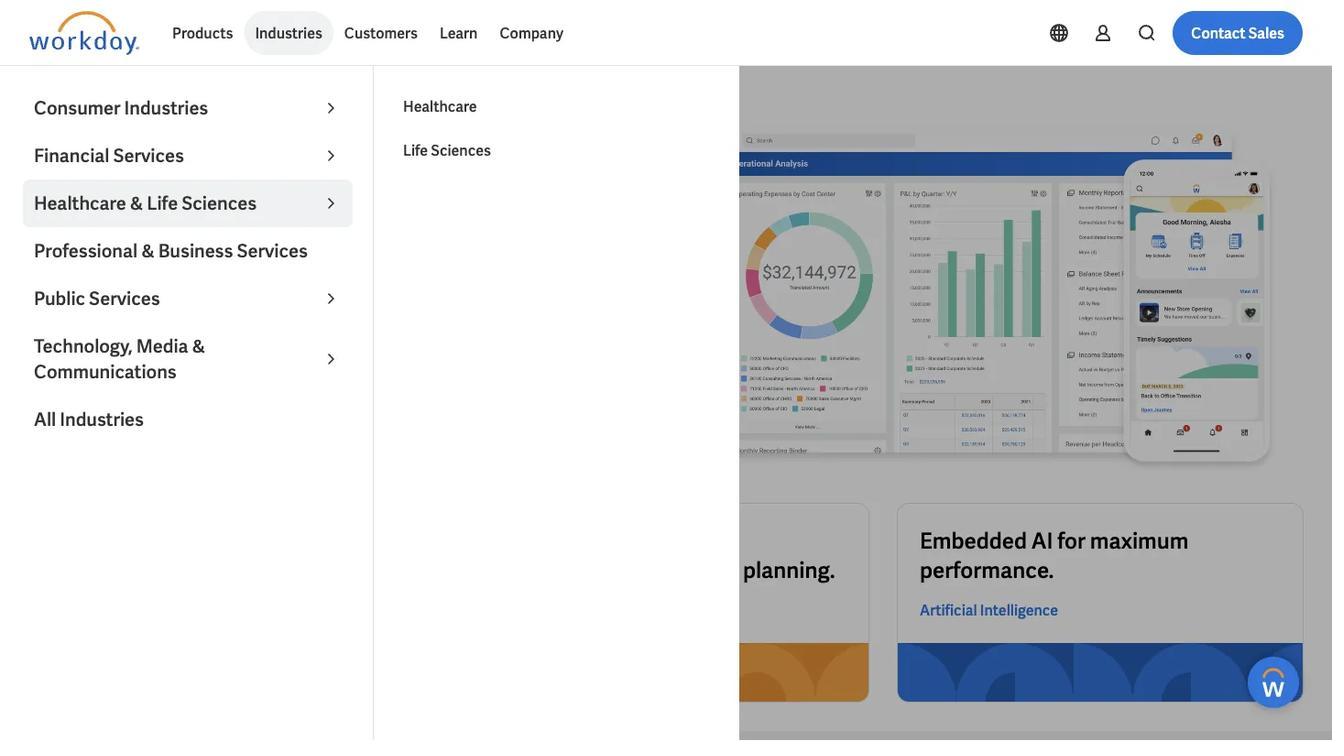 Task type: describe. For each thing, give the bounding box(es) containing it.
company-
[[457, 295, 538, 319]]

industries button
[[244, 11, 334, 55]]

healthcare for healthcare & life sciences
[[34, 192, 126, 215]]

artificial intelligence link
[[920, 600, 1059, 622]]

forward
[[546, 527, 624, 555]]

services for financial services
[[113, 144, 184, 168]]

intelligence
[[981, 601, 1059, 620]]

industries for consumer industries
[[124, 96, 208, 120]]

sciences inside "link"
[[431, 141, 491, 160]]

helps
[[334, 295, 379, 319]]

public services
[[34, 287, 160, 311]]

healthcare & life sciences
[[34, 192, 257, 215]]

embedded ai for maximum performance.
[[920, 527, 1189, 584]]

maximum
[[1091, 527, 1189, 555]]

industries for all industries
[[60, 408, 144, 432]]

consumer industries
[[34, 96, 208, 120]]

life inside "link"
[[403, 141, 428, 160]]

contact
[[1192, 23, 1246, 43]]

you
[[383, 295, 413, 319]]

business
[[158, 239, 233, 263]]

products button
[[161, 11, 244, 55]]

view demo (3:59)
[[77, 347, 193, 366]]

all industries
[[34, 408, 144, 432]]

consumer industries button
[[23, 84, 353, 132]]

performance.
[[920, 556, 1054, 584]]

all
[[34, 408, 56, 432]]

learn
[[440, 23, 478, 43]]

ai
[[1032, 527, 1054, 555]]

never
[[205, 218, 317, 275]]

professional & business services
[[34, 239, 308, 263]]

adaptive
[[179, 295, 253, 319]]

before.
[[326, 218, 466, 275]]

company
[[500, 23, 564, 43]]

for
[[1058, 527, 1086, 555]]

public services button
[[23, 275, 353, 323]]

consumer
[[34, 96, 121, 120]]

& inside the technology, media & communications
[[192, 335, 205, 358]]

embedded
[[920, 527, 1028, 555]]

products
[[172, 23, 233, 43]]

life sciences
[[403, 141, 491, 160]]

see how workday adaptive planning helps you plan company-wide.
[[29, 295, 581, 319]]



Task type: locate. For each thing, give the bounding box(es) containing it.
customers button
[[334, 11, 429, 55]]

services inside dropdown button
[[89, 287, 160, 311]]

industries down communications
[[60, 408, 144, 432]]

1 vertical spatial sciences
[[182, 192, 257, 215]]

sciences
[[431, 141, 491, 160], [182, 192, 257, 215]]

1 horizontal spatial life
[[403, 141, 428, 160]]

view
[[77, 347, 110, 366]]

1 vertical spatial healthcare
[[34, 192, 126, 215]]

2 vertical spatial services
[[89, 287, 160, 311]]

&
[[130, 192, 143, 215], [141, 239, 155, 263], [192, 335, 205, 358]]

all industries link
[[23, 396, 353, 444]]

view demo (3:59) link
[[29, 335, 211, 379]]

how
[[64, 295, 100, 319]]

0 vertical spatial &
[[130, 192, 143, 215]]

healthcare for healthcare
[[403, 97, 477, 116]]

planning
[[257, 295, 330, 319]]

healthcare & life sciences button
[[23, 180, 353, 227]]

2 vertical spatial &
[[192, 335, 205, 358]]

healthcare link
[[392, 84, 722, 128]]

services up planning
[[237, 239, 308, 263]]

1 horizontal spatial sciences
[[431, 141, 491, 160]]

services for public services
[[89, 287, 160, 311]]

plan
[[29, 218, 118, 275]]

life
[[403, 141, 428, 160], [147, 192, 178, 215]]

life sciences link
[[392, 128, 722, 172]]

healthcare
[[403, 97, 477, 116], [34, 192, 126, 215]]

communications
[[34, 360, 177, 384]]

sales
[[1249, 23, 1285, 43]]

healthcare inside dropdown button
[[34, 192, 126, 215]]

& right media
[[192, 335, 205, 358]]

0 vertical spatial life
[[403, 141, 428, 160]]

learn button
[[429, 11, 489, 55]]

0 vertical spatial services
[[113, 144, 184, 168]]

0 vertical spatial sciences
[[431, 141, 491, 160]]

industries inside dropdown button
[[124, 96, 208, 120]]

sciences inside dropdown button
[[182, 192, 257, 215]]

0 horizontal spatial sciences
[[182, 192, 257, 215]]

wide.
[[538, 295, 581, 319]]

0 vertical spatial industries
[[255, 23, 323, 43]]

1 vertical spatial life
[[147, 192, 178, 215]]

industries right products
[[255, 23, 323, 43]]

& for life
[[130, 192, 143, 215]]

& down healthcare & life sciences
[[141, 239, 155, 263]]

services up healthcare & life sciences
[[113, 144, 184, 168]]

customers
[[345, 23, 418, 43]]

artificial
[[920, 601, 978, 620]]

public
[[34, 287, 85, 311]]

1 vertical spatial industries
[[124, 96, 208, 120]]

media
[[136, 335, 188, 358]]

& inside dropdown button
[[130, 192, 143, 215]]

& inside 'link'
[[141, 239, 155, 263]]

move
[[486, 527, 542, 555]]

financial
[[34, 144, 110, 168]]

contact sales link
[[1174, 11, 1304, 55]]

services
[[113, 144, 184, 168], [237, 239, 308, 263], [89, 287, 160, 311]]

& up like
[[130, 192, 143, 215]]

& for business
[[141, 239, 155, 263]]

faster
[[628, 527, 687, 555]]

like
[[126, 218, 196, 275]]

1 vertical spatial services
[[237, 239, 308, 263]]

plan like never before.
[[29, 218, 466, 275]]

see
[[29, 295, 61, 319]]

1 horizontal spatial healthcare
[[403, 97, 477, 116]]

(3:59)
[[155, 347, 193, 366]]

services up view demo (3:59) link
[[89, 287, 160, 311]]

technology,
[[34, 335, 133, 358]]

company button
[[489, 11, 575, 55]]

desktop view of financial management operational analysis dashboard showing operating expenses by cost center and mobile view of human capital management home screen showing suggested tasks and announcements. image
[[681, 125, 1304, 475]]

technology, media & communications
[[34, 335, 205, 384]]

go to the homepage image
[[29, 11, 139, 55]]

industries up financial services dropdown button
[[124, 96, 208, 120]]

workday
[[103, 295, 175, 319]]

life inside dropdown button
[[147, 192, 178, 215]]

demo
[[112, 347, 152, 366]]

planning.
[[743, 556, 836, 584]]

plan
[[417, 295, 453, 319]]

artificial intelligence
[[920, 601, 1059, 620]]

0 horizontal spatial life
[[147, 192, 178, 215]]

professional
[[34, 239, 138, 263]]

services inside dropdown button
[[113, 144, 184, 168]]

healthcare up "plan"
[[34, 192, 126, 215]]

continuous
[[625, 556, 739, 584]]

services inside 'link'
[[237, 239, 308, 263]]

1 vertical spatial &
[[141, 239, 155, 263]]

healthcare up life sciences
[[403, 97, 477, 116]]

industries
[[255, 23, 323, 43], [124, 96, 208, 120], [60, 408, 144, 432]]

collaborative,
[[486, 556, 621, 584]]

professional & business services link
[[23, 227, 353, 275]]

contact sales
[[1192, 23, 1285, 43]]

0 horizontal spatial healthcare
[[34, 192, 126, 215]]

industries inside dropdown button
[[255, 23, 323, 43]]

with
[[691, 527, 736, 555]]

financial services
[[34, 144, 184, 168]]

0 vertical spatial healthcare
[[403, 97, 477, 116]]

technology, media & communications button
[[23, 323, 353, 396]]

2 vertical spatial industries
[[60, 408, 144, 432]]

move forward faster with collaborative, continuous planning.
[[486, 527, 836, 584]]

financial services button
[[23, 132, 353, 180]]



Task type: vqa. For each thing, say whether or not it's contained in the screenshot.
Media
yes



